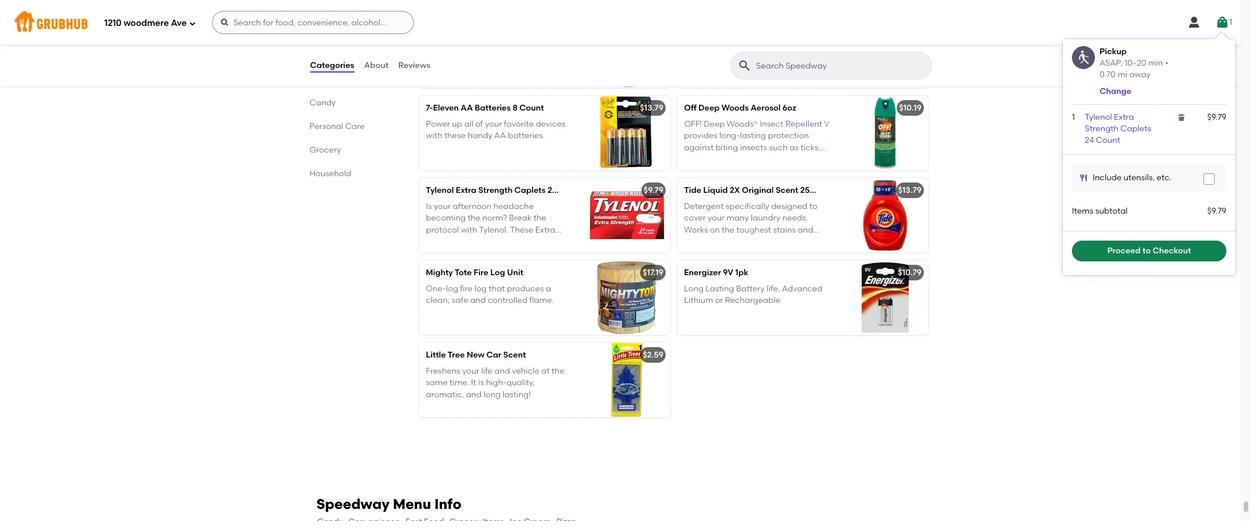 Task type: describe. For each thing, give the bounding box(es) containing it.
power up all of your favorite devices with these aaa batteries.
[[684, 37, 824, 58]]

menu
[[393, 496, 431, 513]]

heavy duty disposalbe cups perfect for holding drinks securely. button
[[419, 13, 671, 88]]

away
[[1130, 70, 1151, 80]]

insects
[[740, 143, 768, 153]]

provides
[[684, 131, 718, 141]]

relieve
[[463, 249, 488, 258]]

to inside detergent specifically designed to cover your many laundry needs. works on the toughest stains and leaves colors vibrant and whites bright.   25oz.
[[810, 202, 818, 212]]

fire
[[460, 284, 473, 294]]

on
[[710, 225, 720, 235]]

to inside button
[[1143, 246, 1151, 256]]

headache
[[494, 202, 534, 212]]

your inside detergent specifically designed to cover your many laundry needs. works on the toughest stains and leaves colors vibrant and whites bright.   25oz.
[[708, 214, 725, 223]]

subtotal
[[1096, 206, 1128, 216]]

controlled
[[488, 296, 528, 306]]

or
[[715, 296, 723, 306]]

snacks
[[310, 51, 338, 60]]

little
[[426, 350, 446, 360]]

7-eleven aaa batteries 8 count image
[[842, 13, 929, 88]]

same
[[426, 378, 448, 388]]

lithium
[[684, 296, 714, 306]]

the down afternoon
[[468, 214, 481, 223]]

speedway menu info
[[317, 496, 462, 513]]

log
[[491, 268, 505, 278]]

rechargeable
[[725, 296, 781, 306]]

1 vertical spatial tylenol extra strength caplets 24 count
[[426, 186, 584, 195]]

6oz
[[783, 103, 797, 113]]

1 vertical spatial extra
[[456, 186, 477, 195]]

power for power up all of your favorite devices with these handy aa batteries.
[[426, 119, 450, 129]]

is
[[426, 202, 432, 212]]

1 log from the left
[[446, 284, 458, 294]]

drinks tab
[[310, 73, 390, 85]]

personal care tab
[[310, 120, 390, 132]]

personal
[[310, 122, 343, 131]]

personal care
[[310, 122, 365, 131]]

mighty tote fire log unit image
[[584, 261, 671, 335]]

caplets inside tylenol extra strength caplets 24 count
[[1121, 124, 1152, 134]]

0.70
[[1100, 70, 1116, 80]]

your up becoming
[[434, 202, 451, 212]]

at
[[542, 367, 550, 377]]

works
[[684, 225, 708, 235]]

clean,
[[426, 296, 450, 306]]

many
[[727, 214, 749, 223]]

little tree new car scent
[[426, 350, 526, 360]]

these
[[510, 225, 534, 235]]

all for aaa
[[723, 37, 732, 47]]

protocol
[[426, 225, 459, 235]]

$13.79 for detergent specifically designed to cover your many laundry needs. works on the toughest stains and leaves colors vibrant and whites bright.   25oz.
[[899, 186, 922, 195]]

lasting
[[706, 284, 735, 294]]

tylenol.
[[479, 225, 509, 235]]

repellent
[[786, 119, 823, 129]]

aa inside power up all of your favorite devices with these handy aa batteries.
[[495, 131, 506, 141]]

car
[[487, 350, 502, 360]]

devices for power up all of your favorite devices with these handy aa batteries.
[[536, 119, 566, 129]]

freshens
[[426, 367, 461, 377]]

and up high-
[[495, 367, 510, 377]]

batteries. inside power up all of your favorite devices with these aaa batteries.
[[746, 49, 783, 58]]

1 horizontal spatial strength
[[479, 186, 513, 195]]

and inside is your afternoon headache becoming the norm? break the protocol with tylenol. these extra strength caplets will work faster and longer to relieve your pain.
[[552, 237, 568, 247]]

24 inside tylenol extra strength caplets 24 count
[[1085, 136, 1095, 146]]

25oz.
[[712, 249, 732, 258]]

freshens your life and vehicle at the same time. it is high-quality, aromatic, and long lasting!
[[426, 367, 565, 400]]

produces
[[507, 284, 544, 294]]

detergent specifically designed to cover your many laundry needs. works on the toughest stains and leaves colors vibrant and whites bright.   25oz.
[[684, 202, 818, 258]]

magnifying glass icon image
[[738, 59, 752, 73]]

strength inside tylenol extra strength caplets 24 count
[[1085, 124, 1119, 134]]

svg image inside the 1 button
[[1216, 16, 1230, 29]]

1 vertical spatial caplets
[[515, 186, 546, 195]]

unit
[[507, 268, 524, 278]]

scent for car
[[504, 350, 526, 360]]

long
[[484, 390, 501, 400]]

cups
[[517, 37, 536, 47]]

10–20
[[1125, 58, 1147, 68]]

up for aaa
[[711, 37, 721, 47]]

up for handy
[[452, 119, 463, 129]]

extra inside is your afternoon headache becoming the norm? break the protocol with tylenol. these extra strength caplets will work faster and longer to relieve your pain.
[[536, 225, 556, 235]]

aerosol
[[751, 103, 781, 113]]

0 vertical spatial $9.79
[[1208, 112, 1227, 122]]

main navigation navigation
[[0, 0, 1242, 45]]

gnats
[[740, 166, 762, 176]]

count for off deep woods aerosol 6oz
[[520, 103, 544, 113]]

one-log fire log that produces a clean, safe and controlled flame.
[[426, 284, 554, 306]]

7-eleven aa batteries 8 count image
[[584, 96, 671, 171]]

mighty
[[426, 268, 453, 278]]

0 vertical spatial tylenol
[[1085, 112, 1113, 122]]

2 vertical spatial $9.79
[[1208, 206, 1227, 216]]

tree
[[448, 350, 465, 360]]

Search for food, convenience, alcohol... search field
[[212, 11, 414, 34]]

aromatic,
[[426, 390, 464, 400]]

etc.
[[1157, 173, 1172, 183]]

2x
[[730, 186, 740, 195]]

energizer 9v 1pk image
[[842, 261, 929, 335]]

7-select plastic cups 16oz 20ct image
[[584, 13, 671, 88]]

candy tab
[[310, 97, 390, 109]]

the inside detergent specifically designed to cover your many laundry needs. works on the toughest stains and leaves colors vibrant and whites bright.   25oz.
[[722, 225, 735, 235]]

2 log from the left
[[475, 284, 487, 294]]

whites
[[784, 237, 809, 247]]

$10.19
[[900, 103, 922, 113]]

categories
[[310, 60, 354, 70]]

norm?
[[483, 214, 507, 223]]

is
[[478, 378, 484, 388]]

original
[[742, 186, 774, 195]]

woods
[[722, 103, 749, 113]]

checkout
[[1153, 246, 1192, 256]]

2 flies, from the left
[[798, 155, 815, 164]]

about
[[364, 60, 389, 70]]

vibrant
[[737, 237, 764, 247]]

1210 woodmere ave
[[104, 18, 187, 28]]

long lasting battery life, advanced lithium or rechargeable
[[684, 284, 823, 306]]

caplets
[[462, 237, 491, 247]]

deep
[[699, 103, 720, 113]]

fresh
[[310, 27, 331, 37]]

mighty tote fire log unit
[[426, 268, 524, 278]]

off! deep
[[684, 119, 725, 129]]

your inside power up all of your favorite devices with these handy aa batteries.
[[485, 119, 502, 129]]

duty
[[453, 37, 470, 47]]

woods® insect
[[727, 119, 784, 129]]

1 flies, from the left
[[758, 155, 775, 164]]

designed
[[772, 202, 808, 212]]

0 horizontal spatial svg image
[[1178, 113, 1187, 122]]

new
[[467, 350, 485, 360]]

of for aaa
[[734, 37, 742, 47]]

your inside power up all of your favorite devices with these aaa batteries.
[[744, 37, 761, 47]]

extra inside tylenol extra strength caplets 24 count
[[1115, 112, 1135, 122]]

utensils,
[[1124, 173, 1155, 183]]

power up all of your favorite devices with these handy aa batteries.
[[426, 119, 566, 141]]

tylenol extra strength caplets 24 count image
[[584, 178, 671, 253]]

care
[[345, 122, 365, 131]]

include
[[1093, 173, 1122, 183]]



Task type: vqa. For each thing, say whether or not it's contained in the screenshot.
the left Tylenol Extra Strength Caplets 24 Count
yes



Task type: locate. For each thing, give the bounding box(es) containing it.
strength
[[1085, 124, 1119, 134], [479, 186, 513, 195], [426, 237, 460, 247]]

0 horizontal spatial caplets
[[515, 186, 546, 195]]

mi
[[1118, 70, 1128, 80]]

categories button
[[310, 45, 355, 86]]

0 vertical spatial power
[[684, 37, 709, 47]]

to
[[810, 202, 818, 212], [1143, 246, 1151, 256], [453, 249, 461, 258]]

1 vertical spatial power
[[426, 119, 450, 129]]

holding
[[439, 49, 468, 58]]

time.
[[450, 378, 469, 388]]

with down the 7-
[[426, 131, 443, 141]]

fresh food tab
[[310, 26, 390, 38]]

favorite for batteries.
[[762, 37, 792, 47]]

0 vertical spatial devices
[[794, 37, 824, 47]]

all inside power up all of your favorite devices with these aaa batteries.
[[723, 37, 732, 47]]

1 horizontal spatial 1
[[1230, 17, 1233, 27]]

1 inside tooltip
[[1073, 112, 1075, 122]]

25oz
[[801, 186, 819, 195]]

$13.79
[[640, 103, 664, 113], [899, 186, 922, 195]]

to inside is your afternoon headache becoming the norm? break the protocol with tylenol. these extra strength caplets will work faster and longer to relieve your pain.
[[453, 249, 461, 258]]

change button
[[1100, 86, 1132, 97]]

2 vertical spatial with
[[461, 225, 478, 235]]

securely.
[[495, 49, 529, 58]]

extra up faster
[[536, 225, 556, 235]]

count
[[520, 103, 544, 113], [1097, 136, 1121, 146], [559, 186, 584, 195]]

of up the aaa
[[734, 37, 742, 47]]

0 vertical spatial strength
[[1085, 124, 1119, 134]]

1 horizontal spatial these
[[703, 49, 724, 58]]

all up the aaa
[[723, 37, 732, 47]]

1 vertical spatial count
[[1097, 136, 1121, 146]]

proceed to checkout button
[[1073, 241, 1227, 262]]

0 vertical spatial svg image
[[1178, 113, 1187, 122]]

1 horizontal spatial caplets
[[1121, 124, 1152, 134]]

pickup
[[1100, 47, 1127, 57]]

1 horizontal spatial power
[[684, 37, 709, 47]]

0 vertical spatial 24
[[1085, 136, 1095, 146]]

0 vertical spatial $13.79
[[640, 103, 664, 113]]

1 vertical spatial svg image
[[1206, 176, 1213, 183]]

all for handy
[[464, 119, 474, 129]]

power for power up all of your favorite devices with these aaa batteries.
[[684, 37, 709, 47]]

24 up include
[[1085, 136, 1095, 146]]

1 button
[[1216, 12, 1233, 33]]

tylenol extra strength caplets 24 count link
[[1085, 112, 1152, 146]]

svg image
[[1178, 113, 1187, 122], [1206, 176, 1213, 183]]

and down 'it'
[[466, 390, 482, 400]]

flies,
[[758, 155, 775, 164], [798, 155, 815, 164]]

1 vertical spatial devices
[[536, 119, 566, 129]]

detergent
[[684, 202, 724, 212]]

your inside freshens your life and vehicle at the same time. it is high-quality, aromatic, and long lasting!
[[463, 367, 480, 377]]

and down stains
[[766, 237, 782, 247]]

1 vertical spatial 24
[[548, 186, 557, 195]]

biting
[[716, 143, 738, 153]]

off deep woods aerosol 6oz image
[[842, 96, 929, 171]]

flies, down ticks,
[[798, 155, 815, 164]]

and up the "whites"
[[798, 225, 814, 235]]

your up the aaa
[[744, 37, 761, 47]]

0 vertical spatial count
[[520, 103, 544, 113]]

1 horizontal spatial svg image
[[1206, 176, 1213, 183]]

vehicle
[[512, 367, 540, 377]]

1 vertical spatial aa
[[495, 131, 506, 141]]

with inside is your afternoon headache becoming the norm? break the protocol with tylenol. these extra strength caplets will work faster and longer to relieve your pain.
[[461, 225, 478, 235]]

with inside power up all of your favorite devices with these handy aa batteries.
[[426, 131, 443, 141]]

with for power up all of your favorite devices with these handy aa batteries.
[[426, 131, 443, 141]]

1210
[[104, 18, 122, 28]]

handy
[[468, 131, 493, 141]]

min
[[1149, 58, 1164, 68]]

scent up vehicle
[[504, 350, 526, 360]]

with up caplets
[[461, 225, 478, 235]]

$17.19
[[643, 268, 664, 278]]

a
[[546, 284, 551, 294]]

these inside power up all of your favorite devices with these handy aa batteries.
[[444, 131, 466, 141]]

household
[[310, 169, 351, 179]]

tylenol down the change button
[[1085, 112, 1113, 122]]

Search Speedway search field
[[755, 61, 928, 72]]

flies, down insects
[[758, 155, 775, 164]]

0 horizontal spatial these
[[444, 131, 466, 141]]

1 vertical spatial strength
[[479, 186, 513, 195]]

tooltip
[[1063, 32, 1236, 276]]

0 vertical spatial batteries.
[[746, 49, 783, 58]]

of for handy
[[476, 119, 483, 129]]

0 horizontal spatial power
[[426, 119, 450, 129]]

0 horizontal spatial favorite
[[504, 119, 534, 129]]

fire
[[474, 268, 489, 278]]

0 vertical spatial favorite
[[762, 37, 792, 47]]

ticks,
[[801, 143, 821, 153]]

these for aaa
[[703, 49, 724, 58]]

pickup icon image
[[1073, 46, 1096, 69]]

faster
[[528, 237, 550, 247]]

0 horizontal spatial aa
[[461, 103, 473, 113]]

devices inside power up all of your favorite devices with these aaa batteries.
[[794, 37, 824, 47]]

strength down protocol
[[426, 237, 460, 247]]

1 horizontal spatial all
[[723, 37, 732, 47]]

8
[[513, 103, 518, 113]]

1 horizontal spatial log
[[475, 284, 487, 294]]

of inside power up all of your favorite devices with these handy aa batteries.
[[476, 119, 483, 129]]

2 horizontal spatial strength
[[1085, 124, 1119, 134]]

0 horizontal spatial to
[[453, 249, 461, 258]]

and inside one-log fire log that produces a clean, safe and controlled flame.
[[470, 296, 486, 306]]

of up handy
[[476, 119, 483, 129]]

1 vertical spatial these
[[444, 131, 466, 141]]

log right "fire"
[[475, 284, 487, 294]]

2 horizontal spatial count
[[1097, 136, 1121, 146]]

count for tide liquid 2x original scent 25oz
[[559, 186, 584, 195]]

0 horizontal spatial tylenol
[[426, 186, 454, 195]]

about button
[[364, 45, 389, 86]]

to right the proceed
[[1143, 246, 1151, 256]]

and inside off! deep woods® insect repellent v provides long-lasting protection against biting insects such as ticks, mosquitoes, black flies, sand flies, chiggers, and gnats
[[722, 166, 738, 176]]

these for handy
[[444, 131, 466, 141]]

tylenol up is
[[426, 186, 454, 195]]

1 vertical spatial batteries.
[[508, 131, 545, 141]]

black
[[734, 155, 756, 164]]

these
[[703, 49, 724, 58], [444, 131, 466, 141]]

flame.
[[530, 296, 554, 306]]

0 horizontal spatial flies,
[[758, 155, 775, 164]]

0 horizontal spatial with
[[426, 131, 443, 141]]

against
[[684, 143, 714, 153]]

caplets down the change button
[[1121, 124, 1152, 134]]

0 vertical spatial with
[[684, 49, 701, 58]]

0 vertical spatial extra
[[1115, 112, 1135, 122]]

energizer 9v 1pk
[[684, 268, 749, 278]]

1 horizontal spatial batteries.
[[746, 49, 783, 58]]

$9.79
[[1208, 112, 1227, 122], [644, 186, 664, 195], [1208, 206, 1227, 216]]

stains
[[774, 225, 796, 235]]

with for power up all of your favorite devices with these aaa batteries.
[[684, 49, 701, 58]]

and right faster
[[552, 237, 568, 247]]

woodmere
[[124, 18, 169, 28]]

0 vertical spatial aa
[[461, 103, 473, 113]]

these left the aaa
[[703, 49, 724, 58]]

your up 'it'
[[463, 367, 480, 377]]

snacks tab
[[310, 49, 390, 62]]

devices for power up all of your favorite devices with these aaa batteries.
[[794, 37, 824, 47]]

extra
[[1115, 112, 1135, 122], [456, 186, 477, 195], [536, 225, 556, 235]]

to down 25oz at the top of the page
[[810, 202, 818, 212]]

2 horizontal spatial extra
[[1115, 112, 1135, 122]]

scent up designed
[[776, 186, 799, 195]]

1 horizontal spatial devices
[[794, 37, 824, 47]]

1 horizontal spatial count
[[559, 186, 584, 195]]

power
[[684, 37, 709, 47], [426, 119, 450, 129]]

0 horizontal spatial log
[[446, 284, 458, 294]]

all inside power up all of your favorite devices with these handy aa batteries.
[[464, 119, 474, 129]]

2 vertical spatial strength
[[426, 237, 460, 247]]

it
[[471, 378, 477, 388]]

1 vertical spatial tylenol
[[426, 186, 454, 195]]

24 up faster
[[548, 186, 557, 195]]

tylenol extra strength caplets 24 count
[[1085, 112, 1152, 146], [426, 186, 584, 195]]

all up handy
[[464, 119, 474, 129]]

1 vertical spatial $9.79
[[644, 186, 664, 195]]

and down "fire"
[[470, 296, 486, 306]]

2 horizontal spatial to
[[1143, 246, 1151, 256]]

0 horizontal spatial up
[[452, 119, 463, 129]]

batteries.
[[746, 49, 783, 58], [508, 131, 545, 141]]

long-
[[720, 131, 740, 141]]

favorite for aa
[[504, 119, 534, 129]]

0 horizontal spatial extra
[[456, 186, 477, 195]]

power up all of your favorite devices with these aaa batteries. button
[[678, 13, 929, 88]]

candy
[[310, 98, 336, 108]]

1 horizontal spatial to
[[810, 202, 818, 212]]

your up on in the right of the page
[[708, 214, 725, 223]]

caplets up headache
[[515, 186, 546, 195]]

with inside power up all of your favorite devices with these aaa batteries.
[[684, 49, 701, 58]]

proceed to checkout
[[1108, 246, 1192, 256]]

0 horizontal spatial tylenol extra strength caplets 24 count
[[426, 186, 584, 195]]

$13.79 for power up all of your favorite devices with these handy aa batteries.
[[640, 103, 664, 113]]

power inside power up all of your favorite devices with these aaa batteries.
[[684, 37, 709, 47]]

1 vertical spatial with
[[426, 131, 443, 141]]

0 horizontal spatial batteries.
[[508, 131, 545, 141]]

pickup asap, 10–20 min • 0.70 mi away
[[1100, 47, 1169, 80]]

grocery tab
[[310, 144, 390, 156]]

of inside power up all of your favorite devices with these aaa batteries.
[[734, 37, 742, 47]]

extra down the change button
[[1115, 112, 1135, 122]]

the inside freshens your life and vehicle at the same time. it is high-quality, aromatic, and long lasting!
[[552, 367, 565, 377]]

1 vertical spatial favorite
[[504, 119, 534, 129]]

1 vertical spatial $13.79
[[899, 186, 922, 195]]

these left handy
[[444, 131, 466, 141]]

tooltip containing pickup
[[1063, 32, 1236, 276]]

life,
[[767, 284, 781, 294]]

change
[[1100, 86, 1132, 96]]

lasting
[[740, 131, 766, 141]]

strength up headache
[[479, 186, 513, 195]]

for
[[426, 49, 437, 58]]

0 horizontal spatial scent
[[504, 350, 526, 360]]

$10.79
[[898, 268, 922, 278]]

favorite inside power up all of your favorite devices with these aaa batteries.
[[762, 37, 792, 47]]

break
[[509, 214, 532, 223]]

svg image
[[1188, 16, 1202, 29], [1216, 16, 1230, 29], [220, 18, 229, 27], [189, 20, 196, 27], [1079, 173, 1089, 183]]

•
[[1166, 58, 1169, 68]]

0 horizontal spatial of
[[476, 119, 483, 129]]

protection
[[768, 131, 809, 141]]

the right at
[[552, 367, 565, 377]]

perfect
[[538, 37, 566, 47]]

1 horizontal spatial flies,
[[798, 155, 815, 164]]

1 horizontal spatial extra
[[536, 225, 556, 235]]

off deep woods aerosol 6oz
[[684, 103, 797, 113]]

batteries
[[475, 103, 511, 113]]

0 vertical spatial all
[[723, 37, 732, 47]]

little tree new car scent image
[[584, 343, 671, 418]]

power inside power up all of your favorite devices with these handy aa batteries.
[[426, 119, 450, 129]]

0 horizontal spatial all
[[464, 119, 474, 129]]

tide
[[684, 186, 702, 195]]

the right break
[[534, 214, 547, 223]]

1 horizontal spatial of
[[734, 37, 742, 47]]

and down black
[[722, 166, 738, 176]]

needs.
[[783, 214, 809, 223]]

1 horizontal spatial 24
[[1085, 136, 1095, 146]]

up inside power up all of your favorite devices with these handy aa batteries.
[[452, 119, 463, 129]]

batteries. down 8
[[508, 131, 545, 141]]

tide liquid 2x original scent 25oz image
[[842, 178, 929, 253]]

1 horizontal spatial favorite
[[762, 37, 792, 47]]

1 horizontal spatial $13.79
[[899, 186, 922, 195]]

toughest
[[737, 225, 772, 235]]

favorite inside power up all of your favorite devices with these handy aa batteries.
[[504, 119, 534, 129]]

0 horizontal spatial 24
[[548, 186, 557, 195]]

$2.59
[[643, 350, 664, 360]]

1 vertical spatial of
[[476, 119, 483, 129]]

aa right handy
[[495, 131, 506, 141]]

strength down the change button
[[1085, 124, 1119, 134]]

as
[[790, 143, 799, 153]]

0 horizontal spatial $13.79
[[640, 103, 664, 113]]

2 vertical spatial extra
[[536, 225, 556, 235]]

bright.
[[684, 249, 710, 258]]

0 vertical spatial up
[[711, 37, 721, 47]]

1 inside button
[[1230, 17, 1233, 27]]

up inside power up all of your favorite devices with these aaa batteries.
[[711, 37, 721, 47]]

devices inside power up all of your favorite devices with these handy aa batteries.
[[536, 119, 566, 129]]

0 vertical spatial these
[[703, 49, 724, 58]]

1 horizontal spatial scent
[[776, 186, 799, 195]]

0 vertical spatial 1
[[1230, 17, 1233, 27]]

household tab
[[310, 168, 390, 180]]

1 vertical spatial up
[[452, 119, 463, 129]]

grocery
[[310, 145, 341, 155]]

1pk
[[736, 268, 749, 278]]

count inside tylenol extra strength caplets 24 count
[[1097, 136, 1121, 146]]

is your afternoon headache becoming the norm? break the protocol with tylenol. these extra strength caplets will work faster and longer to relieve your pain.
[[426, 202, 568, 258]]

log up safe
[[446, 284, 458, 294]]

1 horizontal spatial tylenol
[[1085, 112, 1113, 122]]

speedway
[[317, 496, 390, 513]]

1 vertical spatial all
[[464, 119, 474, 129]]

heavy
[[426, 37, 451, 47]]

the up colors
[[722, 225, 735, 235]]

your down will
[[490, 249, 507, 258]]

batteries. up magnifying glass icon
[[746, 49, 783, 58]]

strength inside is your afternoon headache becoming the norm? break the protocol with tylenol. these extra strength caplets will work faster and longer to relieve your pain.
[[426, 237, 460, 247]]

2 vertical spatial count
[[559, 186, 584, 195]]

0 vertical spatial caplets
[[1121, 124, 1152, 134]]

1 horizontal spatial tylenol extra strength caplets 24 count
[[1085, 112, 1152, 146]]

0 horizontal spatial 1
[[1073, 112, 1075, 122]]

your down "batteries"
[[485, 119, 502, 129]]

batteries. inside power up all of your favorite devices with these handy aa batteries.
[[508, 131, 545, 141]]

aa right eleven
[[461, 103, 473, 113]]

1 vertical spatial scent
[[504, 350, 526, 360]]

extra up afternoon
[[456, 186, 477, 195]]

2 horizontal spatial with
[[684, 49, 701, 58]]

0 vertical spatial tylenol extra strength caplets 24 count
[[1085, 112, 1152, 146]]

info
[[435, 496, 462, 513]]

with left the aaa
[[684, 49, 701, 58]]

1 vertical spatial 1
[[1073, 112, 1075, 122]]

tylenol extra strength caplets 24 count down the change button
[[1085, 112, 1152, 146]]

0 horizontal spatial devices
[[536, 119, 566, 129]]

to right longer
[[453, 249, 461, 258]]

0 horizontal spatial count
[[520, 103, 544, 113]]

scent for original
[[776, 186, 799, 195]]

these inside power up all of your favorite devices with these aaa batteries.
[[703, 49, 724, 58]]

with
[[684, 49, 701, 58], [426, 131, 443, 141], [461, 225, 478, 235]]

tylenol extra strength caplets 24 count up headache
[[426, 186, 584, 195]]

0 vertical spatial scent
[[776, 186, 799, 195]]

0 horizontal spatial strength
[[426, 237, 460, 247]]

0 vertical spatial of
[[734, 37, 742, 47]]

1 horizontal spatial aa
[[495, 131, 506, 141]]



